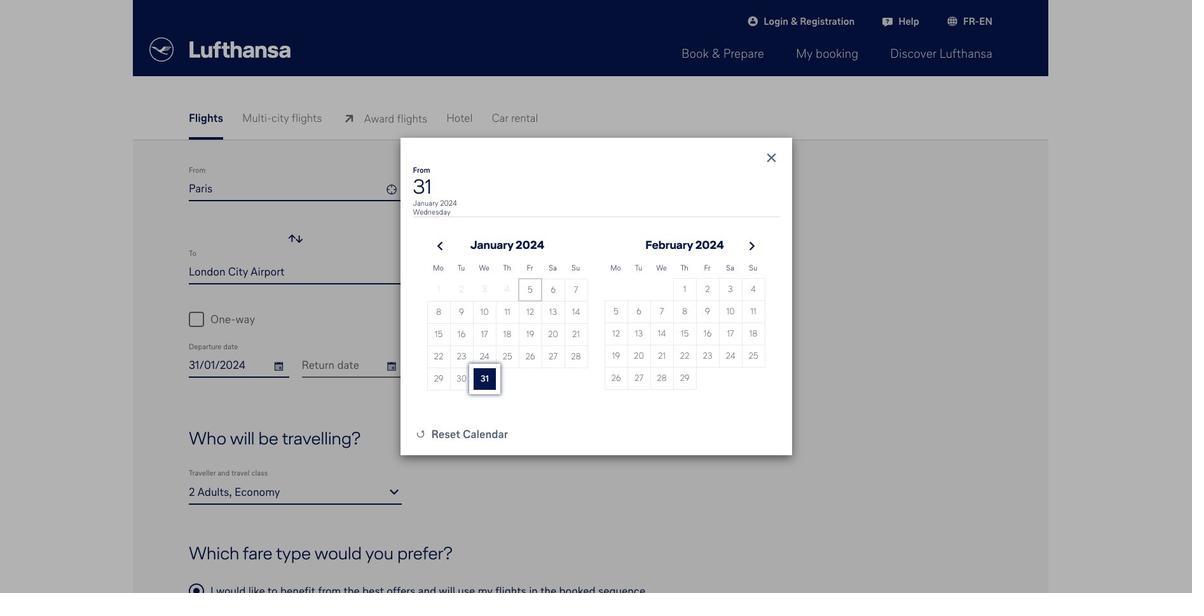 Task type: vqa. For each thing, say whether or not it's contained in the screenshot.
tab list
yes



Task type: describe. For each thing, give the bounding box(es) containing it.
Return date text field
[[302, 354, 402, 377]]

close image
[[764, 151, 779, 166]]

right image
[[387, 485, 402, 500]]

1 horizontal spatial left image
[[745, 14, 761, 29]]

move forward to switch to the next month. image
[[744, 239, 760, 254]]

svg image
[[880, 14, 895, 29]]

left image inside select a return date dialog
[[413, 427, 428, 443]]



Task type: locate. For each thing, give the bounding box(es) containing it.
tab list
[[189, 98, 993, 140]]

left image
[[745, 14, 761, 29], [945, 14, 960, 29], [413, 427, 428, 443]]

select a return date dialog
[[400, 138, 1128, 456]]

move backward to switch to the previous month. image
[[433, 239, 448, 254]]

main content
[[133, 26, 1049, 594]]

calendar application
[[413, 224, 1128, 427]]

2 horizontal spatial left image
[[945, 14, 960, 29]]

lufthansa logo, back to homepage image
[[149, 38, 291, 62]]

Departure date text field
[[189, 354, 289, 377]]

0 horizontal spatial left image
[[413, 427, 428, 443]]



